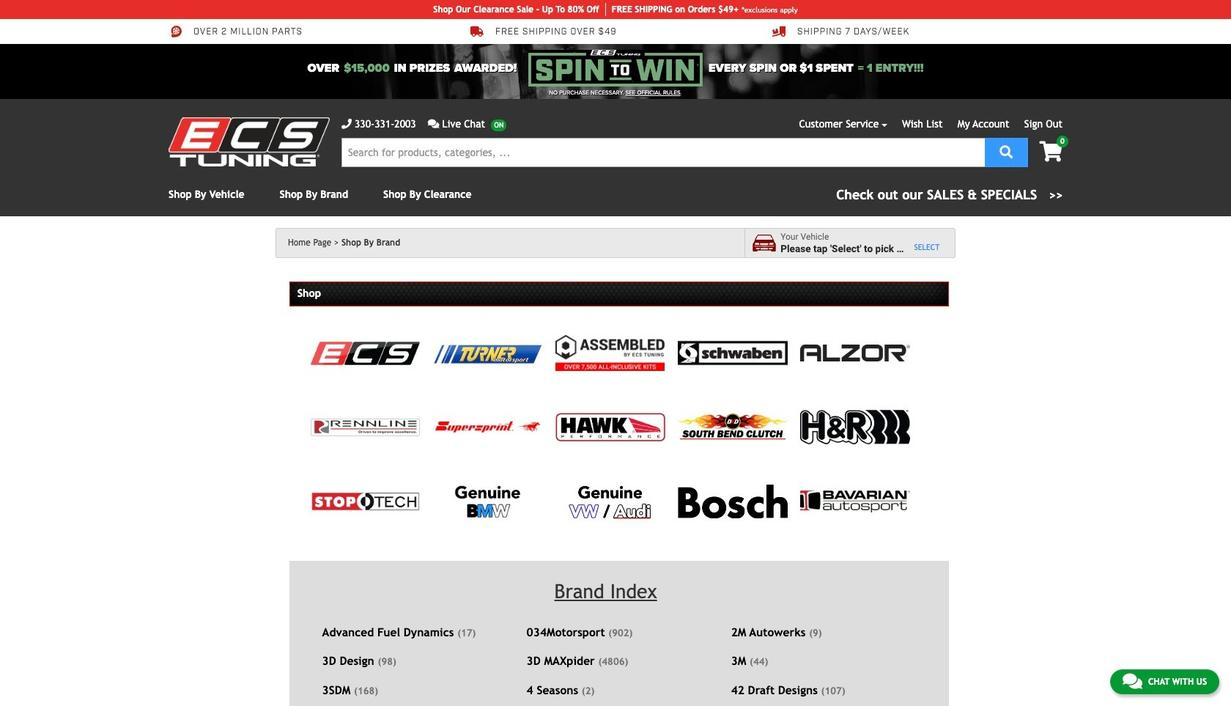 Task type: vqa. For each thing, say whether or not it's contained in the screenshot.
Comments image
yes



Task type: locate. For each thing, give the bounding box(es) containing it.
comments image
[[428, 119, 440, 129], [1123, 672, 1143, 690]]

ecs tuning image
[[169, 117, 330, 166]]

stoptech logo image
[[311, 492, 420, 511]]

shopping cart image
[[1040, 142, 1063, 162]]

south%20bend%20clutch logo image
[[678, 414, 788, 441]]

turner%20motorsport logo image
[[433, 342, 543, 364]]

ecs tuning 'spin to win' contest logo image
[[529, 50, 703, 87]]

h%26r logo image
[[801, 410, 911, 445]]

1 vertical spatial comments image
[[1123, 672, 1143, 690]]

assembled%20by%20ecs logo image
[[556, 335, 665, 371]]

alzor logo image
[[801, 345, 911, 362]]

0 vertical spatial comments image
[[428, 119, 440, 129]]

ecs logo image
[[311, 341, 420, 365]]

schwaben logo image
[[678, 340, 788, 366]]



Task type: describe. For each thing, give the bounding box(es) containing it.
rennline logo image
[[311, 419, 420, 436]]

Search text field
[[342, 138, 986, 167]]

hawk logo image
[[556, 413, 665, 442]]

genuine%20volkswagen%20audi logo image
[[567, 484, 654, 519]]

0 horizontal spatial comments image
[[428, 119, 440, 129]]

bavarian%20autosport logo image
[[801, 491, 911, 512]]

phone image
[[342, 119, 352, 129]]

1 horizontal spatial comments image
[[1123, 672, 1143, 690]]

genuine%20bmw logo image
[[454, 484, 522, 519]]

supersprint logo image
[[433, 419, 543, 436]]

bosch logo image
[[678, 485, 788, 518]]

search image
[[1000, 145, 1014, 158]]



